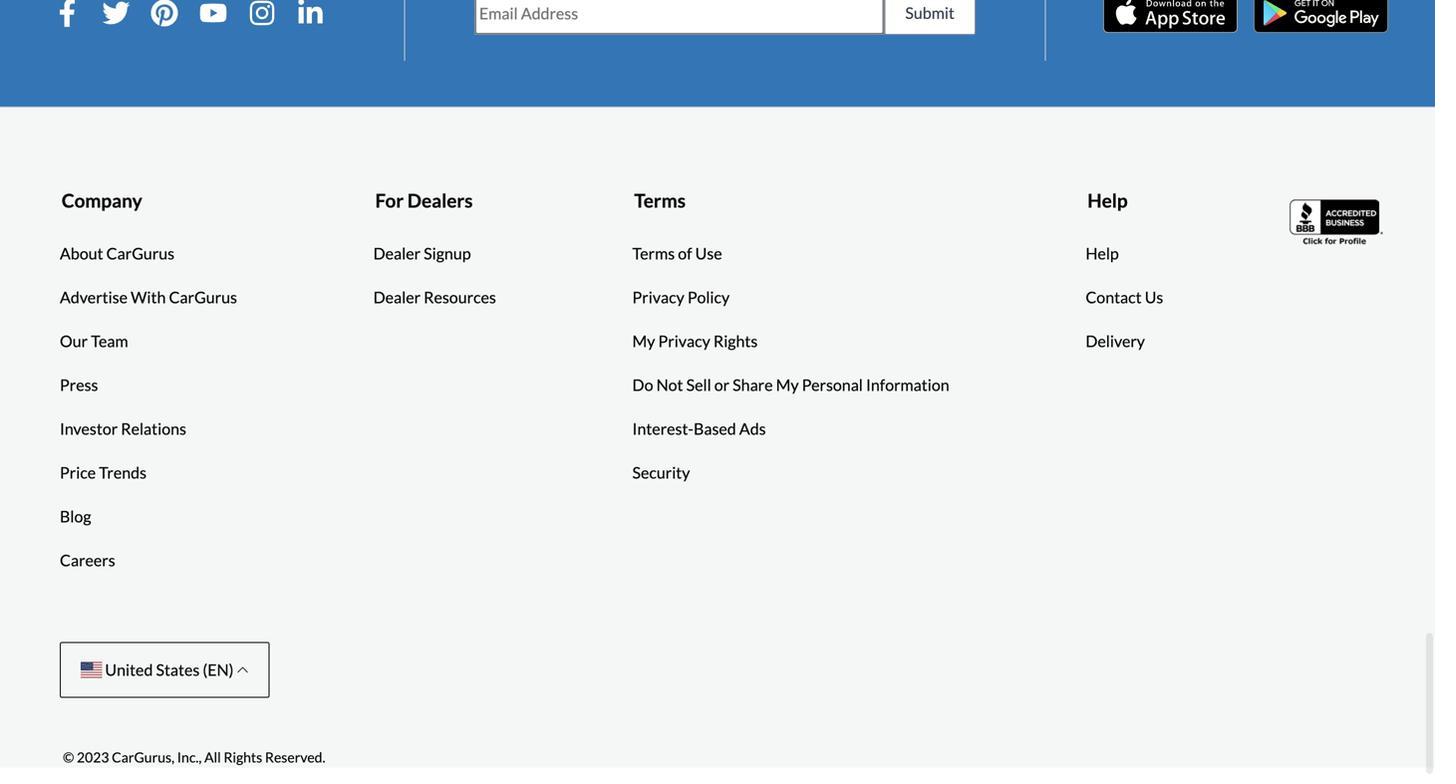 Task type: locate. For each thing, give the bounding box(es) containing it.
0 vertical spatial my
[[633, 332, 656, 351]]

facebook image
[[53, 0, 81, 27]]

do
[[633, 376, 654, 395]]

us
[[1145, 288, 1164, 307]]

cargurus up 'with'
[[106, 244, 175, 263]]

(en)
[[203, 661, 234, 680]]

with
[[131, 288, 166, 307]]

dealer inside dealer resources link
[[374, 288, 421, 307]]

contact us link
[[1086, 286, 1164, 310]]

dealer for dealer signup
[[374, 244, 421, 263]]

resources
[[424, 288, 496, 307]]

advertise
[[60, 288, 128, 307]]

careers link
[[60, 549, 115, 573]]

download on the app store image
[[1104, 0, 1238, 33]]

our
[[60, 332, 88, 351]]

help up contact
[[1086, 244, 1119, 263]]

dealer for dealer resources
[[374, 288, 421, 307]]

dealer resources link
[[374, 286, 496, 310]]

1 vertical spatial dealer
[[374, 288, 421, 307]]

1 horizontal spatial rights
[[714, 332, 758, 351]]

my right share on the right of page
[[776, 376, 799, 395]]

1 dealer from the top
[[374, 244, 421, 263]]

help
[[1088, 189, 1128, 212], [1086, 244, 1119, 263]]

cargurus right 'with'
[[169, 288, 237, 307]]

my up do
[[633, 332, 656, 351]]

privacy
[[633, 288, 685, 307], [659, 332, 711, 351]]

dealer resources
[[374, 288, 496, 307]]

price trends link
[[60, 461, 147, 485]]

terms left of
[[633, 244, 675, 263]]

0 vertical spatial terms
[[635, 189, 686, 212]]

contact
[[1086, 288, 1142, 307]]

dealer left 'signup'
[[374, 244, 421, 263]]

team
[[91, 332, 128, 351]]

signup
[[424, 244, 471, 263]]

security link
[[633, 461, 690, 485]]

privacy down privacy policy link
[[659, 332, 711, 351]]

linkedin image
[[297, 0, 325, 27]]

based
[[694, 419, 737, 439]]

1 vertical spatial help
[[1086, 244, 1119, 263]]

investor relations
[[60, 419, 186, 439]]

information
[[866, 376, 950, 395]]

privacy down terms of use link
[[633, 288, 685, 307]]

0 horizontal spatial my
[[633, 332, 656, 351]]

0 horizontal spatial rights
[[224, 749, 262, 766]]

press
[[60, 376, 98, 395]]

dealer
[[374, 244, 421, 263], [374, 288, 421, 307]]

dealer inside dealer signup link
[[374, 244, 421, 263]]

us image
[[81, 663, 102, 679]]

0 vertical spatial cargurus
[[106, 244, 175, 263]]

click for the bbb business review of this auto listing service in cambridge ma image
[[1290, 198, 1386, 247]]

rights right all
[[224, 749, 262, 766]]

2023
[[77, 749, 109, 766]]

united states (en) button
[[60, 643, 270, 699]]

rights
[[714, 332, 758, 351], [224, 749, 262, 766]]

Email Address email field
[[475, 0, 884, 34]]

help link
[[1086, 242, 1119, 266]]

submit
[[906, 3, 955, 23]]

0 vertical spatial dealer
[[374, 244, 421, 263]]

rights up or
[[714, 332, 758, 351]]

delivery link
[[1086, 330, 1146, 354]]

1 vertical spatial my
[[776, 376, 799, 395]]

terms up terms of use
[[635, 189, 686, 212]]

sell
[[687, 376, 712, 395]]

terms
[[635, 189, 686, 212], [633, 244, 675, 263]]

inc.,
[[177, 749, 202, 766]]

of
[[678, 244, 693, 263]]

terms of use
[[633, 244, 723, 263]]

my
[[633, 332, 656, 351], [776, 376, 799, 395]]

dealer signup
[[374, 244, 471, 263]]

1 vertical spatial rights
[[224, 749, 262, 766]]

1 horizontal spatial my
[[776, 376, 799, 395]]

my inside my privacy rights link
[[633, 332, 656, 351]]

price
[[60, 463, 96, 483]]

do not sell or share my personal information
[[633, 376, 950, 395]]

dealer signup link
[[374, 242, 471, 266]]

cargurus
[[106, 244, 175, 263], [169, 288, 237, 307]]

terms for terms of use
[[633, 244, 675, 263]]

2 dealer from the top
[[374, 288, 421, 307]]

for dealers
[[375, 189, 473, 212]]

1 vertical spatial terms
[[633, 244, 675, 263]]

help up help link
[[1088, 189, 1128, 212]]

dealer down dealer signup link
[[374, 288, 421, 307]]

investor relations link
[[60, 417, 186, 441]]



Task type: vqa. For each thing, say whether or not it's contained in the screenshot.
right 5
no



Task type: describe. For each thing, give the bounding box(es) containing it.
youtube image
[[199, 0, 227, 27]]

advertise with cargurus link
[[60, 286, 237, 310]]

privacy policy link
[[633, 286, 730, 310]]

company
[[62, 189, 142, 212]]

our team link
[[60, 330, 128, 354]]

contact us
[[1086, 288, 1164, 307]]

investor
[[60, 419, 118, 439]]

blog link
[[60, 505, 91, 529]]

ads
[[740, 419, 766, 439]]

for
[[375, 189, 404, 212]]

submit button
[[885, 0, 976, 35]]

share
[[733, 376, 773, 395]]

my privacy rights link
[[633, 330, 758, 354]]

1 vertical spatial cargurus
[[169, 288, 237, 307]]

policy
[[688, 288, 730, 307]]

0 vertical spatial privacy
[[633, 288, 685, 307]]

0 vertical spatial help
[[1088, 189, 1128, 212]]

pinterest image
[[151, 0, 179, 27]]

interest-based ads
[[633, 419, 766, 439]]

interest-based ads link
[[633, 417, 766, 441]]

cargurus,
[[112, 749, 175, 766]]

privacy policy
[[633, 288, 730, 307]]

1 vertical spatial privacy
[[659, 332, 711, 351]]

careers
[[60, 551, 115, 570]]

security
[[633, 463, 690, 483]]

advertise with cargurus
[[60, 288, 237, 307]]

about cargurus
[[60, 244, 175, 263]]

united states (en)
[[102, 661, 237, 680]]

instagram image
[[248, 0, 276, 27]]

terms for terms
[[635, 189, 686, 212]]

get it on google play image
[[1254, 0, 1389, 33]]

states
[[156, 661, 200, 680]]

0 vertical spatial rights
[[714, 332, 758, 351]]

united
[[105, 661, 153, 680]]

personal
[[802, 376, 863, 395]]

©
[[63, 749, 74, 766]]

twitter image
[[102, 0, 130, 27]]

price trends
[[60, 463, 147, 483]]

trends
[[99, 463, 147, 483]]

blog
[[60, 507, 91, 527]]

dealers
[[408, 189, 473, 212]]

delivery
[[1086, 332, 1146, 351]]

reserved.
[[265, 749, 325, 766]]

terms of use link
[[633, 242, 723, 266]]

my privacy rights
[[633, 332, 758, 351]]

© 2023 cargurus, inc., all rights reserved.
[[63, 749, 325, 766]]

my inside the 'do not sell or share my personal information' link
[[776, 376, 799, 395]]

not
[[657, 376, 684, 395]]

interest-
[[633, 419, 694, 439]]

relations
[[121, 419, 186, 439]]

or
[[715, 376, 730, 395]]

our team
[[60, 332, 128, 351]]

about
[[60, 244, 103, 263]]

all
[[204, 749, 221, 766]]

press link
[[60, 374, 98, 397]]

use
[[696, 244, 723, 263]]

about cargurus link
[[60, 242, 175, 266]]

do not sell or share my personal information link
[[633, 374, 950, 397]]



